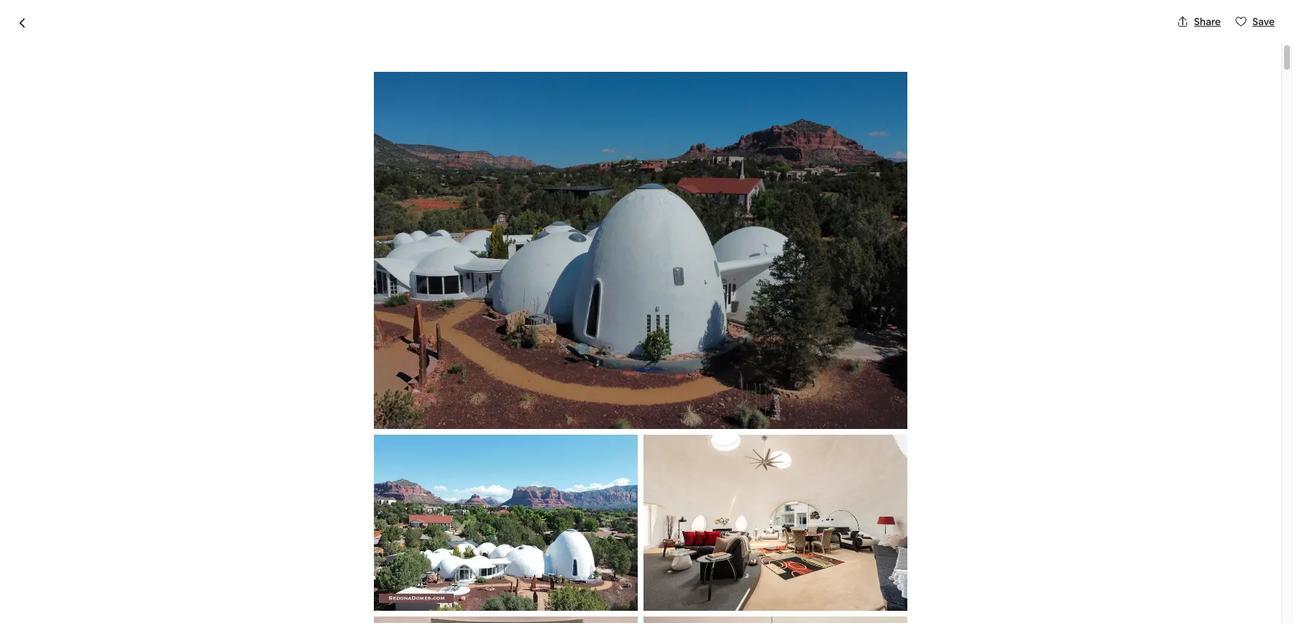 Task type: describe. For each thing, give the bounding box(es) containing it.
with down sit on the left bottom
[[304, 523, 327, 538]]

fire
[[263, 506, 281, 521]]

free cancellation before february 4
[[284, 371, 475, 386]]

board
[[522, 471, 554, 486]]

home
[[307, 575, 338, 590]]

tpt#21263314
[[432, 523, 509, 538]]

stone
[[238, 523, 269, 538]]

into
[[402, 506, 422, 521]]

piano,
[[442, 471, 474, 486]]

2,500
[[491, 454, 521, 469]]

courtyard
[[619, 488, 673, 503]]

in down largest on the left of the page
[[620, 454, 629, 469]]

up inside you are the only guests in this local icon/extreme dome home: the two largest (32' diameter) & tallest (32' high) guest domes equal 2,500 square feet. relax in great room with fireplace, sunken sofas/tv, grand piano, library & board games, in the groundfloor ensuite guest room or up spiral stairs to the loft. dine at kitchenette or courtyard bbq, with fire pit to sit around & talk into the night while stargazing. watch sun rise or set at stone circle with yoga & meditation. tpt#21263314
[[361, 488, 375, 503]]

share button
[[1171, 9, 1227, 34]]

home:
[[530, 437, 563, 452]]

tallest
[[303, 454, 335, 469]]

the up feet.
[[566, 437, 584, 452]]

guests
[[324, 437, 360, 452]]

before for free
[[378, 371, 415, 386]]

sit
[[314, 506, 327, 521]]

charged
[[912, 400, 950, 413]]

1 horizontal spatial (32'
[[648, 437, 667, 452]]

night
[[445, 506, 472, 521]]

1 vertical spatial to
[[300, 506, 312, 521]]

youself
[[474, 592, 512, 607]]

dome
[[238, 192, 283, 212]]

1 vertical spatial room
[[314, 488, 345, 503]]

with up free cancellation before february 4
[[365, 341, 385, 354]]

you for you won't be charged yet
[[850, 400, 867, 413]]

the down relax
[[609, 471, 627, 486]]

at inside once a "tour home of the future" we are continuing the original mission -- experience this unique futuristic architecture for yourself, by youself -- we only take one booking, for up to 8 guests, at a time.
[[302, 609, 313, 623]]

only inside you are the only guests in this local icon/extreme dome home: the two largest (32' diameter) & tallest (32' high) guest domes equal 2,500 square feet. relax in great room with fireplace, sunken sofas/tv, grand piano, library & board games, in the groundfloor ensuite guest room or up spiral stairs to the loft. dine at kitchenette or courtyard bbq, with fire pit to sit around & talk into the night while stargazing. watch sun rise or set at stone circle with yoga & meditation. tpt#21263314
[[300, 437, 322, 452]]

guest
[[279, 488, 311, 503]]

you are the only guests in this local icon/extreme dome home: the two largest (32' diameter) & tallest (32' high) guest domes equal 2,500 square feet. relax in great room with fireplace, sunken sofas/tv, grand piano, library & board games, in the groundfloor ensuite guest room or up spiral stairs to the loft. dine at kitchenette or courtyard bbq, with fire pit to sit around & talk into the night while stargazing. watch sun rise or set at stone circle with yoga & meditation. tpt#21263314
[[238, 437, 704, 538]]

dialog containing share
[[0, 0, 1292, 623]]

check
[[284, 341, 314, 354]]

the right the of
[[354, 575, 372, 590]]

check yourself in with the lockbox.
[[284, 341, 445, 354]]

largest
[[609, 437, 646, 452]]

be
[[897, 400, 910, 413]]

the left lockbox.
[[388, 341, 403, 354]]

dedicated workspace a room with wifi that's well-suited for working.
[[284, 273, 497, 305]]

8
[[252, 609, 259, 623]]

1 vertical spatial (32'
[[338, 454, 357, 469]]

sedona domes 5-star landmark extreme home image 1 image
[[238, 0, 641, 170]]

to inside once a "tour home of the future" we are continuing the original mission -- experience this unique futuristic architecture for yourself, by youself -- we only take one booking, for up to 8 guests, at a time.
[[238, 609, 249, 623]]

experience
[[624, 575, 683, 590]]

"tour
[[278, 575, 305, 590]]

games,
[[556, 471, 595, 486]]

with up ensuite
[[238, 471, 261, 486]]

fireplace,
[[263, 471, 312, 486]]

of
[[340, 575, 351, 590]]

wifi
[[343, 292, 359, 305]]

one
[[595, 592, 615, 607]]

icon/extreme
[[423, 437, 494, 452]]

bbq,
[[676, 488, 701, 503]]

sedona domes 5-star landmark extreme home image 5 image
[[848, 12, 1043, 170]]

with inside dedicated workspace a room with wifi that's well-suited for working.
[[320, 292, 340, 305]]

& right yoga
[[359, 523, 367, 538]]

total
[[793, 232, 816, 245]]

meditation.
[[369, 523, 429, 538]]

futuristic
[[276, 592, 324, 607]]

for inside dedicated workspace a room with wifi that's well-suited for working.
[[442, 292, 455, 305]]

diameter)
[[238, 454, 290, 469]]

local
[[396, 437, 420, 452]]

in up high)
[[362, 437, 372, 452]]

groundfloor
[[629, 471, 693, 486]]

the up youself
[[510, 575, 527, 590]]

yourself
[[316, 341, 353, 354]]

up inside once a "tour home of the future" we are continuing the original mission -- experience this unique futuristic architecture for yourself, by youself -- we only take one booking, for up to 8 guests, at a time.
[[684, 592, 697, 607]]

7
[[362, 217, 368, 232]]

reserve
[[887, 363, 930, 378]]

square
[[523, 454, 559, 469]]

·
[[399, 217, 402, 232]]

with up stone
[[238, 506, 261, 521]]

mission
[[571, 575, 611, 590]]

stairs
[[407, 488, 436, 503]]

great
[[631, 454, 662, 469]]

2/9/2024
[[801, 281, 844, 293]]

library
[[476, 471, 509, 486]]

around
[[329, 506, 367, 521]]

taxes
[[851, 232, 876, 245]]

you won't be charged yet
[[850, 400, 967, 413]]

guest
[[388, 454, 418, 469]]

$2,436
[[793, 211, 843, 231]]

are inside you are the only guests in this local icon/extreme dome home: the two largest (32' diameter) & tallest (32' high) guest domes equal 2,500 square feet. relax in great room with fireplace, sunken sofas/tv, grand piano, library & board games, in the groundfloor ensuite guest room or up spiral stairs to the loft. dine at kitchenette or courtyard bbq, with fire pit to sit around & talk into the night while stargazing. watch sun rise or set at stone circle with yoga & meditation. tpt#21263314
[[260, 437, 277, 452]]



Task type: vqa. For each thing, say whether or not it's contained in the screenshot.
Relax
yes



Task type: locate. For each thing, give the bounding box(es) containing it.
this inside once a "tour home of the future" we are continuing the original mission -- experience this unique futuristic architecture for yourself, by youself -- we only take one booking, for up to 8 guests, at a time.
[[686, 575, 705, 590]]

0 vertical spatial a
[[269, 575, 275, 590]]

dome hosted by laura lee 7 beds · 2 baths
[[238, 192, 443, 232]]

2 horizontal spatial or
[[646, 506, 657, 521]]

before down lockbox.
[[378, 371, 415, 386]]

stargazing.
[[505, 506, 563, 521]]

this right experience
[[686, 575, 705, 590]]

1 horizontal spatial only
[[544, 592, 566, 607]]

save
[[1253, 15, 1275, 28]]

guests,
[[261, 609, 299, 623]]

only down original
[[544, 592, 566, 607]]

high)
[[359, 454, 386, 469]]

we down original
[[526, 592, 542, 607]]

in
[[355, 341, 363, 354], [362, 437, 372, 452], [620, 454, 629, 469], [597, 471, 606, 486]]

beds
[[371, 217, 397, 232]]

at
[[526, 488, 537, 503], [679, 506, 689, 521], [302, 609, 313, 623]]

0 horizontal spatial you
[[238, 437, 258, 452]]

only inside once a "tour home of the future" we are continuing the original mission -- experience this unique futuristic architecture for yourself, by youself -- we only take one booking, for up to 8 guests, at a time.
[[544, 592, 566, 607]]

1 vertical spatial by
[[459, 592, 472, 607]]

0 horizontal spatial or
[[347, 488, 358, 503]]

lockbox.
[[405, 341, 445, 354]]

listing image 2 image
[[374, 435, 638, 611], [374, 435, 638, 611]]

before inside the $2,436 total before taxes
[[818, 232, 849, 245]]

2 horizontal spatial to
[[438, 488, 450, 503]]

in down relax
[[597, 471, 606, 486]]

0 horizontal spatial (32'
[[338, 454, 357, 469]]

laura lee
[[364, 192, 435, 212]]

or up around
[[347, 488, 358, 503]]

1 horizontal spatial room
[[664, 454, 695, 469]]

time.
[[324, 609, 351, 623]]

1 vertical spatial only
[[544, 592, 566, 607]]

the
[[388, 341, 403, 354], [279, 437, 297, 452], [566, 437, 584, 452], [609, 471, 627, 486], [452, 488, 470, 503], [425, 506, 443, 521], [354, 575, 372, 590], [510, 575, 527, 590]]

for down the future"
[[394, 592, 409, 607]]

the up night
[[452, 488, 470, 503]]

suited
[[411, 292, 440, 305]]

1 horizontal spatial we
[[526, 592, 542, 607]]

0 horizontal spatial only
[[300, 437, 322, 452]]

continuing
[[451, 575, 507, 590]]

architecture
[[327, 592, 392, 607]]

0 vertical spatial we
[[413, 575, 429, 590]]

at down futuristic
[[302, 609, 313, 623]]

1 horizontal spatial up
[[684, 592, 697, 607]]

only up tallest
[[300, 437, 322, 452]]

you left won't
[[850, 400, 867, 413]]

baths
[[414, 217, 443, 232]]

0 vertical spatial you
[[850, 400, 867, 413]]

0 vertical spatial this
[[374, 437, 393, 452]]

at right set
[[679, 506, 689, 521]]

domes
[[421, 454, 457, 469]]

-
[[613, 575, 618, 590], [618, 575, 622, 590], [515, 592, 519, 607], [519, 592, 524, 607]]

this inside you are the only guests in this local icon/extreme dome home: the two largest (32' diameter) & tallest (32' high) guest domes equal 2,500 square feet. relax in great room with fireplace, sunken sofas/tv, grand piano, library & board games, in the groundfloor ensuite guest room or up spiral stairs to the loft. dine at kitchenette or courtyard bbq, with fire pit to sit around & talk into the night while stargazing. watch sun rise or set at stone circle with yoga & meditation. tpt#21263314
[[374, 437, 393, 452]]

2 horizontal spatial for
[[666, 592, 681, 607]]

0 horizontal spatial for
[[394, 592, 409, 607]]

2 vertical spatial at
[[302, 609, 313, 623]]

1 horizontal spatial this
[[686, 575, 705, 590]]

1 vertical spatial a
[[315, 609, 321, 623]]

before down $2,436
[[818, 232, 849, 245]]

1 vertical spatial before
[[378, 371, 415, 386]]

by right the hosted
[[342, 192, 361, 212]]

0 vertical spatial only
[[300, 437, 322, 452]]

dine
[[500, 488, 524, 503]]

dedicated
[[284, 273, 341, 288]]

future"
[[374, 575, 411, 590]]

1 horizontal spatial you
[[850, 400, 867, 413]]

0 horizontal spatial at
[[302, 609, 313, 623]]

2 vertical spatial to
[[238, 609, 249, 623]]

2
[[405, 217, 411, 232]]

1 horizontal spatial at
[[526, 488, 537, 503]]

4
[[468, 371, 475, 386]]

& up dine
[[512, 471, 520, 486]]

1 horizontal spatial for
[[442, 292, 455, 305]]

2 horizontal spatial at
[[679, 506, 689, 521]]

at up "stargazing."
[[526, 488, 537, 503]]

0 horizontal spatial to
[[238, 609, 249, 623]]

or up "sun"
[[605, 488, 616, 503]]

up down 'sofas/tv,' in the bottom left of the page
[[361, 488, 375, 503]]

original
[[530, 575, 569, 590]]

to left 8
[[238, 609, 249, 623]]

sofas/tv,
[[355, 471, 406, 486]]

for right suited
[[442, 292, 455, 305]]

1 horizontal spatial before
[[818, 232, 849, 245]]

before for $2,436
[[818, 232, 849, 245]]

watch
[[565, 506, 600, 521]]

0 horizontal spatial we
[[413, 575, 429, 590]]

the up "diameter)"
[[279, 437, 297, 452]]

feet.
[[562, 454, 586, 469]]

1 horizontal spatial or
[[605, 488, 616, 503]]

relax
[[589, 454, 617, 469]]

you up "diameter)"
[[238, 437, 258, 452]]

room up "groundfloor"
[[664, 454, 695, 469]]

1 horizontal spatial by
[[459, 592, 472, 607]]

(32' down guests
[[338, 454, 357, 469]]

& up fireplace,
[[293, 454, 300, 469]]

once
[[238, 575, 267, 590]]

to
[[438, 488, 450, 503], [300, 506, 312, 521], [238, 609, 249, 623]]

0 vertical spatial by
[[342, 192, 361, 212]]

listing image 1 image
[[374, 72, 907, 429], [374, 72, 907, 429]]

well-
[[389, 292, 411, 305]]

1 vertical spatial we
[[526, 592, 542, 607]]

workspace
[[343, 273, 403, 288]]

dialog
[[0, 0, 1292, 623]]

& left talk
[[369, 506, 377, 521]]

a
[[284, 292, 291, 305]]

room
[[293, 292, 318, 305]]

by inside once a "tour home of the future" we are continuing the original mission -- experience this unique futuristic architecture for yourself, by youself -- we only take one booking, for up to 8 guests, at a time.
[[459, 592, 472, 607]]

&
[[293, 454, 300, 469], [512, 471, 520, 486], [369, 506, 377, 521], [359, 523, 367, 538]]

listing image 4 image
[[374, 617, 638, 623], [374, 617, 638, 623]]

free
[[284, 371, 308, 386]]

by down "continuing"
[[459, 592, 472, 607]]

(32' up 'great'
[[648, 437, 667, 452]]

1 vertical spatial this
[[686, 575, 705, 590]]

to left sit on the left bottom
[[300, 506, 312, 521]]

0 vertical spatial (32'
[[648, 437, 667, 452]]

yoga
[[330, 523, 356, 538]]

listing image 3 image
[[644, 435, 907, 611], [644, 435, 907, 611]]

unique
[[238, 592, 274, 607]]

rise
[[624, 506, 643, 521]]

a left "tour
[[269, 575, 275, 590]]

0 horizontal spatial by
[[342, 192, 361, 212]]

0 vertical spatial up
[[361, 488, 375, 503]]

or left set
[[646, 506, 657, 521]]

we up yourself,
[[413, 575, 429, 590]]

are up "diameter)"
[[260, 437, 277, 452]]

1 vertical spatial are
[[432, 575, 448, 590]]

0 vertical spatial to
[[438, 488, 450, 503]]

0 horizontal spatial up
[[361, 488, 375, 503]]

laura lee is a superhost. learn more about laura lee. image
[[667, 193, 708, 233], [667, 193, 708, 233]]

0 horizontal spatial a
[[269, 575, 275, 590]]

set
[[659, 506, 676, 521]]

2/9/2024 button
[[793, 262, 1025, 302]]

this up high)
[[374, 437, 393, 452]]

with
[[320, 292, 340, 305], [365, 341, 385, 354], [238, 471, 261, 486], [238, 506, 261, 521], [304, 523, 327, 538]]

up
[[361, 488, 375, 503], [684, 592, 697, 607]]

by inside dome hosted by laura lee 7 beds · 2 baths
[[342, 192, 361, 212]]

0 horizontal spatial room
[[314, 488, 345, 503]]

0 vertical spatial before
[[818, 232, 849, 245]]

grand
[[408, 471, 439, 486]]

take
[[569, 592, 592, 607]]

a
[[269, 575, 275, 590], [315, 609, 321, 623]]

0 vertical spatial at
[[526, 488, 537, 503]]

or
[[347, 488, 358, 503], [605, 488, 616, 503], [646, 506, 657, 521]]

1 vertical spatial you
[[238, 437, 258, 452]]

room
[[664, 454, 695, 469], [314, 488, 345, 503]]

a left time.
[[315, 609, 321, 623]]

room down sunken
[[314, 488, 345, 503]]

to down piano,
[[438, 488, 450, 503]]

spiral
[[377, 488, 405, 503]]

with left wifi at top left
[[320, 292, 340, 305]]

sedona domes 5-star landmark extreme home image 3 image
[[646, 12, 842, 170]]

1 horizontal spatial are
[[432, 575, 448, 590]]

only
[[300, 437, 322, 452], [544, 592, 566, 607]]

that's
[[361, 292, 387, 305]]

dome
[[497, 437, 528, 452]]

0 horizontal spatial before
[[378, 371, 415, 386]]

while
[[475, 506, 502, 521]]

yourself,
[[412, 592, 456, 607]]

you
[[850, 400, 867, 413], [238, 437, 258, 452]]

in right yourself
[[355, 341, 363, 354]]

february
[[417, 371, 466, 386]]

1 vertical spatial at
[[679, 506, 689, 521]]

cancellation
[[310, 371, 376, 386]]

kitchenette
[[540, 488, 603, 503]]

you for you are the only guests in this local icon/extreme dome home: the two largest (32' diameter) & tallest (32' high) guest domes equal 2,500 square feet. relax in great room with fireplace, sunken sofas/tv, grand piano, library & board games, in the groundfloor ensuite guest room or up spiral stairs to the loft. dine at kitchenette or courtyard bbq, with fire pit to sit around & talk into the night while stargazing. watch sun rise or set at stone circle with yoga & meditation. tpt#21263314
[[238, 437, 258, 452]]

loft.
[[473, 488, 497, 503]]

0 vertical spatial are
[[260, 437, 277, 452]]

ensuite
[[238, 488, 277, 503]]

sunken
[[315, 471, 352, 486]]

sun
[[603, 506, 622, 521]]

reserve button
[[793, 354, 1025, 388]]

hosted
[[287, 192, 339, 212]]

save button
[[1229, 9, 1281, 34]]

by
[[342, 192, 361, 212], [459, 592, 472, 607]]

listing image 6 image
[[644, 617, 907, 623], [644, 617, 907, 623]]

once a "tour home of the future" we are continuing the original mission -- experience this unique futuristic architecture for yourself, by youself -- we only take one booking, for up to 8 guests, at a time.
[[238, 575, 710, 623]]

are inside once a "tour home of the future" we are continuing the original mission -- experience this unique futuristic architecture for yourself, by youself -- we only take one booking, for up to 8 guests, at a time.
[[432, 575, 448, 590]]

1 horizontal spatial a
[[315, 609, 321, 623]]

the down stairs
[[425, 506, 443, 521]]

0 horizontal spatial this
[[374, 437, 393, 452]]

yet
[[952, 400, 967, 413]]

are up yourself,
[[432, 575, 448, 590]]

pit
[[284, 506, 298, 521]]

1 vertical spatial up
[[684, 592, 697, 607]]

you inside you are the only guests in this local icon/extreme dome home: the two largest (32' diameter) & tallest (32' high) guest domes equal 2,500 square feet. relax in great room with fireplace, sunken sofas/tv, grand piano, library & board games, in the groundfloor ensuite guest room or up spiral stairs to the loft. dine at kitchenette or courtyard bbq, with fire pit to sit around & talk into the night while stargazing. watch sun rise or set at stone circle with yoga & meditation. tpt#21263314
[[238, 437, 258, 452]]

0 horizontal spatial are
[[260, 437, 277, 452]]

1 horizontal spatial to
[[300, 506, 312, 521]]

before
[[818, 232, 849, 245], [378, 371, 415, 386]]

up right booking,
[[684, 592, 697, 607]]

0 vertical spatial room
[[664, 454, 695, 469]]

for down experience
[[666, 592, 681, 607]]

for
[[442, 292, 455, 305], [394, 592, 409, 607], [666, 592, 681, 607]]



